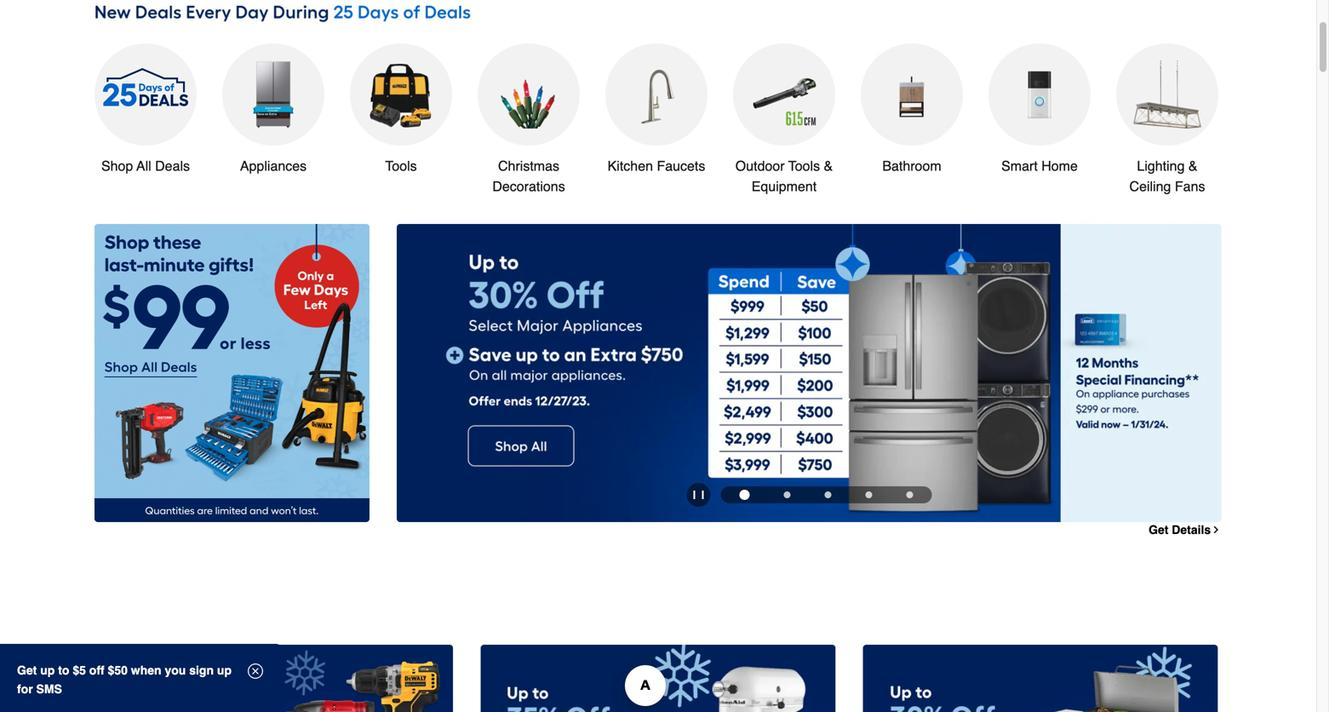 Task type: describe. For each thing, give the bounding box(es) containing it.
get details link
[[1149, 523, 1223, 537]]

equipment
[[752, 178, 817, 194]]

scroll to item #5 element
[[890, 491, 931, 498]]

up to 30 percent off select grills and accessories. image
[[864, 645, 1219, 712]]

get details
[[1149, 523, 1212, 537]]

sms
[[36, 682, 62, 696]]

christmas decorations image
[[495, 60, 563, 129]]

outdoor tools & equipment
[[736, 158, 833, 194]]

$5
[[73, 664, 86, 677]]

bathroom link
[[861, 43, 964, 176]]

ceiling
[[1130, 178, 1172, 194]]

details
[[1173, 523, 1212, 537]]

& inside outdoor tools & equipment
[[824, 158, 833, 174]]

get up to 2 free select tools or batteries when you buy 1 with select purchases. image
[[98, 645, 454, 712]]

outdoor
[[736, 158, 785, 174]]

scroll to item #4 element
[[849, 491, 890, 498]]

appliances image
[[239, 60, 308, 129]]

shop these last-minute gifts. $99 or less. quantities are limited and won't last. image
[[95, 224, 370, 522]]

1 up from the left
[[40, 664, 55, 677]]

shop
[[101, 158, 133, 174]]

get up to $5 off $50 when you sign up for sms
[[17, 664, 232, 696]]

scroll to item #1 element
[[723, 490, 767, 500]]

get for get up to $5 off $50 when you sign up for sms
[[17, 664, 37, 677]]

you
[[165, 664, 186, 677]]

lighting & ceiling fans image
[[1134, 60, 1202, 129]]

scroll to item #3 element
[[808, 491, 849, 498]]

christmas decorations
[[493, 158, 565, 194]]

christmas
[[498, 158, 560, 174]]

deals
[[155, 158, 190, 174]]

off
[[89, 664, 105, 677]]

lighting & ceiling fans
[[1130, 158, 1206, 194]]

when
[[131, 664, 162, 677]]

shop all deals
[[101, 158, 190, 174]]

& inside the lighting & ceiling fans
[[1189, 158, 1198, 174]]

1 tools from the left
[[385, 158, 417, 174]]

tools inside outdoor tools & equipment
[[789, 158, 821, 174]]

christmas decorations link
[[478, 43, 580, 197]]



Task type: vqa. For each thing, say whether or not it's contained in the screenshot.
'Center'
no



Task type: locate. For each thing, give the bounding box(es) containing it.
get for get details
[[1149, 523, 1169, 537]]

kitchen faucets image
[[623, 60, 691, 129]]

tools up 'equipment'
[[789, 158, 821, 174]]

tools link
[[350, 43, 452, 176]]

up left to at the left of page
[[40, 664, 55, 677]]

1 horizontal spatial tools
[[789, 158, 821, 174]]

$50
[[108, 664, 128, 677]]

get
[[1149, 523, 1169, 537], [17, 664, 37, 677]]

get inside "get up to $5 off $50 when you sign up for sms"
[[17, 664, 37, 677]]

home
[[1042, 158, 1078, 174]]

decorations
[[493, 178, 565, 194]]

shop all deals image
[[95, 43, 197, 146]]

chevron right image
[[1212, 524, 1223, 535]]

& right "outdoor"
[[824, 158, 833, 174]]

1 vertical spatial get
[[17, 664, 37, 677]]

1 & from the left
[[824, 158, 833, 174]]

0 horizontal spatial &
[[824, 158, 833, 174]]

tools image
[[367, 60, 435, 129]]

bathroom image
[[878, 60, 947, 129]]

2 up from the left
[[217, 664, 232, 677]]

up right sign
[[217, 664, 232, 677]]

1 horizontal spatial up
[[217, 664, 232, 677]]

bathroom
[[883, 158, 942, 174]]

scroll to item #2 element
[[767, 491, 808, 498]]

up
[[40, 664, 55, 677], [217, 664, 232, 677]]

new deals every day during 25 days of deals image
[[95, 0, 1223, 26]]

for
[[17, 682, 33, 696]]

fans
[[1176, 178, 1206, 194]]

smart home link
[[989, 43, 1091, 176]]

lighting & ceiling fans link
[[1117, 43, 1219, 197]]

get left details
[[1149, 523, 1169, 537]]

appliances
[[240, 158, 307, 174]]

2 & from the left
[[1189, 158, 1198, 174]]

up to 35 percent off select small appliances. image
[[481, 645, 836, 712]]

0 horizontal spatial up
[[40, 664, 55, 677]]

faucets
[[657, 158, 706, 174]]

outdoor tools & equipment link
[[734, 43, 836, 197]]

get up "for"
[[17, 664, 37, 677]]

2 tools from the left
[[789, 158, 821, 174]]

0 horizontal spatial tools
[[385, 158, 417, 174]]

to
[[58, 664, 69, 677]]

lighting
[[1138, 158, 1185, 174]]

appliances link
[[222, 43, 325, 176]]

outdoor tools & equipment image
[[751, 60, 819, 129]]

kitchen
[[608, 158, 653, 174]]

1 horizontal spatial &
[[1189, 158, 1198, 174]]

0 horizontal spatial get
[[17, 664, 37, 677]]

&
[[824, 158, 833, 174], [1189, 158, 1198, 174]]

sign
[[189, 664, 214, 677]]

tools down tools 'image'
[[385, 158, 417, 174]]

smart home
[[1002, 158, 1078, 174]]

up to 30 percent off select major appliances. plus, save up to an extra $750 on major appliances. image
[[397, 224, 1223, 522]]

arrow right image
[[1191, 373, 1208, 390]]

smart
[[1002, 158, 1038, 174]]

0 vertical spatial get
[[1149, 523, 1169, 537]]

1 horizontal spatial get
[[1149, 523, 1169, 537]]

kitchen faucets
[[608, 158, 706, 174]]

shop all deals link
[[95, 43, 197, 176]]

& up fans
[[1189, 158, 1198, 174]]

tools
[[385, 158, 417, 174], [789, 158, 821, 174]]

all
[[137, 158, 151, 174]]

kitchen faucets link
[[606, 43, 708, 176]]



